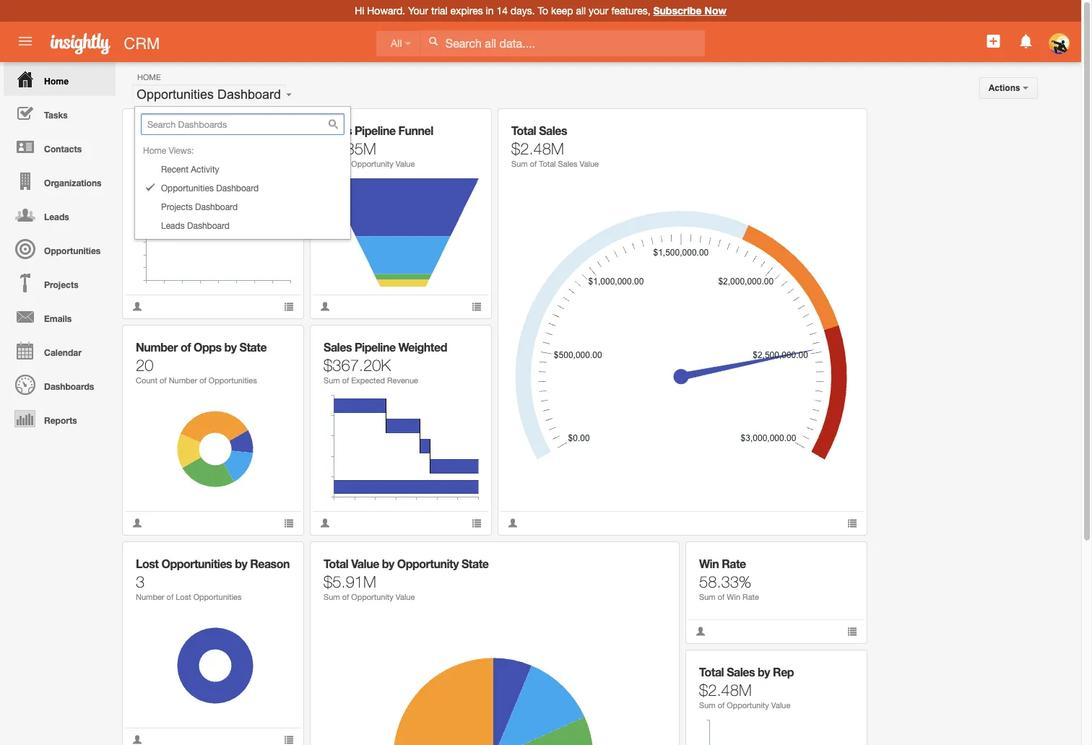 Task type: describe. For each thing, give the bounding box(es) containing it.
user image for reason
[[132, 735, 142, 745]]

opportunities inside navigation
[[44, 246, 101, 256]]

wrench image for $2.48m
[[837, 120, 847, 130]]

Search all data.... text field
[[420, 30, 705, 56]]

reason
[[250, 557, 290, 571]]

projects dashboard link
[[135, 197, 350, 216]]

total sales link
[[512, 124, 567, 138]]

total value by opportunity state link
[[324, 557, 489, 571]]

leads dashboard link
[[135, 216, 350, 235]]

total value by opportunity state $5.91m sum of opportunity value
[[324, 557, 489, 602]]

$367.20k
[[324, 356, 391, 374]]

rep
[[773, 666, 794, 680]]

home link
[[4, 62, 116, 96]]

list image for by
[[284, 518, 294, 529]]

opportunities inside button
[[137, 87, 214, 102]]

$5.91m
[[324, 572, 376, 591]]

your
[[408, 5, 429, 17]]

sum inside total sales $2.48m sum of total sales value
[[512, 159, 528, 169]]

size
[[189, 159, 204, 169]]

sales pipeline funnel $2.35m sum of opportunity value
[[324, 124, 433, 169]]

actions
[[989, 83, 1023, 93]]

sum inside "win rate 58.33% sum of win rate"
[[699, 593, 716, 602]]

of inside lost opportunities by reason 3 number of lost opportunities
[[167, 593, 174, 602]]

home inside navigation
[[44, 76, 69, 86]]

1 vertical spatial number
[[169, 376, 197, 385]]

opportunity inside total sales by rep $2.48m sum of opportunity value
[[727, 701, 769, 711]]

win rate 58.33% sum of win rate
[[699, 557, 759, 602]]

dashboards link
[[4, 368, 116, 402]]

emails link
[[4, 300, 116, 334]]

3
[[136, 572, 145, 591]]

20
[[136, 356, 154, 374]]

sales inside the sales pipeline weighted $367.20k sum of expected revenue
[[324, 341, 352, 354]]

expected
[[351, 376, 385, 385]]

contacts
[[44, 144, 82, 154]]

opportunities dashboard link
[[135, 178, 350, 197]]

$2.48m inside total sales $2.48m sum of total sales value
[[512, 139, 564, 158]]

list image for $2.48m
[[848, 518, 858, 529]]

number of opps by state 20 count of number of opportunities
[[136, 341, 267, 385]]

top sales reps $354.57k average sales size
[[136, 124, 215, 169]]

by for $2.48m
[[758, 666, 770, 680]]

lost opportunities by reason link
[[136, 557, 290, 571]]

subscribe
[[654, 5, 702, 17]]

2 wrench image from the left
[[837, 553, 847, 563]]

of right count
[[160, 376, 167, 385]]

sum inside total sales by rep $2.48m sum of opportunity value
[[699, 701, 716, 711]]

days.
[[511, 5, 535, 17]]

crm
[[124, 34, 160, 52]]

home up "average"
[[143, 145, 166, 155]]

navigation containing home
[[0, 62, 116, 436]]

reports
[[44, 415, 77, 426]]

sum inside total value by opportunity state $5.91m sum of opportunity value
[[324, 593, 340, 602]]

of inside "win rate 58.33% sum of win rate"
[[718, 593, 725, 602]]

$2.35m
[[324, 139, 376, 158]]

user image
[[320, 302, 330, 312]]

sales pipeline weighted link
[[324, 341, 447, 354]]

user image for $354.57k
[[132, 302, 142, 312]]

sales inside sales pipeline funnel $2.35m sum of opportunity value
[[324, 124, 352, 138]]

value inside sales pipeline funnel $2.35m sum of opportunity value
[[396, 159, 415, 169]]

reps
[[189, 124, 215, 138]]

1 wrench image from the left
[[649, 553, 659, 563]]

value inside total sales by rep $2.48m sum of opportunity value
[[772, 701, 791, 711]]

by inside number of opps by state 20 count of number of opportunities
[[224, 341, 237, 354]]

user image for sum
[[508, 518, 518, 529]]

of inside sales pipeline funnel $2.35m sum of opportunity value
[[342, 159, 349, 169]]

leads for leads
[[44, 212, 69, 222]]

dashboard for the opportunities dashboard link
[[216, 183, 259, 193]]

0 vertical spatial lost
[[136, 557, 159, 571]]

hi howard. your trial expires in 14 days. to keep all your features, subscribe now
[[355, 5, 727, 17]]

your
[[589, 5, 609, 17]]

lost opportunities by reason 3 number of lost opportunities
[[136, 557, 290, 602]]

notifications image
[[1018, 33, 1035, 50]]

user image for $367.20k
[[320, 518, 330, 529]]

of down number of opps by state link at the left
[[200, 376, 207, 385]]

total sales by rep link
[[699, 666, 794, 680]]

pipeline for $2.35m
[[355, 124, 396, 138]]

value inside total sales $2.48m sum of total sales value
[[580, 159, 599, 169]]

sum inside the sales pipeline weighted $367.20k sum of expected revenue
[[324, 376, 340, 385]]

revenue
[[387, 376, 418, 385]]

in
[[486, 5, 494, 17]]

opps
[[194, 341, 222, 354]]

funnel
[[399, 124, 433, 138]]

all link
[[376, 31, 420, 57]]

reports link
[[4, 402, 116, 436]]

recent activity link
[[135, 160, 350, 178]]

pipeline for $367.20k
[[355, 341, 396, 354]]

contacts link
[[4, 130, 116, 164]]

by for $5.91m
[[382, 557, 394, 571]]

58.33%
[[699, 572, 752, 591]]

total sales by rep $2.48m sum of opportunity value
[[699, 666, 794, 711]]

keep
[[551, 5, 573, 17]]

$354.57k
[[136, 139, 203, 158]]

dashboard for leads dashboard link
[[187, 220, 230, 231]]

expires
[[451, 5, 483, 17]]

projects for projects
[[44, 280, 78, 290]]

sales pipeline weighted $367.20k sum of expected revenue
[[324, 341, 447, 385]]

opportunities inside number of opps by state 20 count of number of opportunities
[[209, 376, 257, 385]]

activity
[[191, 164, 219, 174]]

to
[[538, 5, 548, 17]]

of left opps
[[181, 341, 191, 354]]

by for 3
[[235, 557, 247, 571]]

opportunities link
[[4, 232, 116, 266]]

0 vertical spatial number
[[136, 341, 178, 354]]

hi
[[355, 5, 364, 17]]

average
[[136, 159, 165, 169]]

of inside the sales pipeline weighted $367.20k sum of expected revenue
[[342, 376, 349, 385]]

opportunity inside sales pipeline funnel $2.35m sum of opportunity value
[[351, 159, 394, 169]]

total for of
[[512, 124, 536, 138]]

list image for funnel
[[472, 302, 482, 312]]



Task type: locate. For each thing, give the bounding box(es) containing it.
0 horizontal spatial state
[[240, 341, 267, 354]]

win down the 58.33%
[[727, 593, 741, 602]]

sum down $367.20k
[[324, 376, 340, 385]]

2 vertical spatial number
[[136, 593, 164, 602]]

count
[[136, 376, 157, 385]]

1 horizontal spatial state
[[462, 557, 489, 571]]

dashboard
[[218, 87, 281, 102], [216, 183, 259, 193], [195, 202, 238, 212], [187, 220, 230, 231]]

0 horizontal spatial wrench image
[[649, 553, 659, 563]]

0 horizontal spatial projects
[[44, 280, 78, 290]]

total sales $2.48m sum of total sales value
[[512, 124, 599, 169]]

leads for leads dashboard
[[161, 220, 185, 231]]

user image
[[132, 302, 142, 312], [132, 518, 142, 529], [320, 518, 330, 529], [508, 518, 518, 529], [696, 627, 706, 637], [132, 735, 142, 745]]

opportunities dashboard
[[137, 87, 281, 102], [161, 183, 259, 193]]

0 vertical spatial state
[[240, 341, 267, 354]]

wrench image for funnel
[[461, 120, 472, 130]]

1 vertical spatial opportunities dashboard
[[161, 183, 259, 193]]

of down $5.91m
[[342, 593, 349, 602]]

user image for by
[[132, 518, 142, 529]]

of inside total sales $2.48m sum of total sales value
[[530, 159, 537, 169]]

1 vertical spatial state
[[462, 557, 489, 571]]

0 horizontal spatial $2.48m
[[512, 139, 564, 158]]

actions button
[[980, 77, 1038, 99]]

$2.48m down total sales link at the top of page
[[512, 139, 564, 158]]

dashboard inside button
[[218, 87, 281, 102]]

now
[[705, 5, 727, 17]]

1 horizontal spatial projects
[[161, 202, 193, 212]]

1 horizontal spatial wrench image
[[837, 553, 847, 563]]

home up tasks link
[[44, 76, 69, 86]]

leads inside navigation
[[44, 212, 69, 222]]

number right count
[[169, 376, 197, 385]]

home views:
[[143, 145, 194, 155]]

number inside lost opportunities by reason 3 number of lost opportunities
[[136, 593, 164, 602]]

sales pipeline funnel link
[[324, 124, 433, 138]]

1 horizontal spatial win
[[727, 593, 741, 602]]

dashboards
[[44, 382, 94, 392]]

1 horizontal spatial lost
[[176, 593, 191, 602]]

by inside total sales by rep $2.48m sum of opportunity value
[[758, 666, 770, 680]]

sum down the 58.33%
[[699, 593, 716, 602]]

total for state
[[324, 557, 348, 571]]

0 vertical spatial projects
[[161, 202, 193, 212]]

0 horizontal spatial win
[[699, 557, 719, 571]]

$2.48m down total sales by rep link
[[699, 681, 752, 699]]

opportunities dashboard for the opportunities dashboard link
[[161, 183, 259, 193]]

1 vertical spatial win
[[727, 593, 741, 602]]

of inside total value by opportunity state $5.91m sum of opportunity value
[[342, 593, 349, 602]]

$2.48m
[[512, 139, 564, 158], [699, 681, 752, 699]]

list image for reason
[[284, 735, 294, 745]]

value
[[396, 159, 415, 169], [580, 159, 599, 169], [351, 557, 379, 571], [396, 593, 415, 602], [772, 701, 791, 711]]

of down total sales link at the top of page
[[530, 159, 537, 169]]

opportunities dashboard button
[[132, 84, 286, 105]]

0 horizontal spatial leads
[[44, 212, 69, 222]]

list image
[[284, 302, 294, 312], [284, 518, 294, 529], [848, 627, 858, 637], [284, 735, 294, 745]]

of down $2.35m
[[342, 159, 349, 169]]

tasks link
[[4, 96, 116, 130]]

emails
[[44, 314, 72, 324]]

opportunities dashboard up reps on the left of page
[[137, 87, 281, 102]]

subscribe now link
[[654, 5, 727, 17]]

wrench image for weighted
[[461, 336, 472, 346]]

projects inside navigation
[[44, 280, 78, 290]]

dashboard for projects dashboard link at top left
[[195, 202, 238, 212]]

all
[[576, 5, 586, 17]]

list image
[[472, 302, 482, 312], [472, 518, 482, 529], [848, 518, 858, 529]]

weighted
[[399, 341, 447, 354]]

rate down the 58.33%
[[743, 593, 759, 602]]

pipeline inside sales pipeline funnel $2.35m sum of opportunity value
[[355, 124, 396, 138]]

rate up the 58.33%
[[722, 557, 746, 571]]

sum down total sales by rep link
[[699, 701, 716, 711]]

white image
[[428, 36, 438, 46]]

wrench image
[[461, 120, 472, 130], [837, 120, 847, 130], [274, 336, 284, 346], [461, 336, 472, 346], [274, 553, 284, 563], [837, 662, 847, 672]]

views:
[[169, 145, 194, 155]]

14
[[497, 5, 508, 17]]

by inside lost opportunities by reason 3 number of lost opportunities
[[235, 557, 247, 571]]

sum
[[324, 159, 340, 169], [512, 159, 528, 169], [324, 376, 340, 385], [324, 593, 340, 602], [699, 593, 716, 602], [699, 701, 716, 711]]

state inside number of opps by state 20 count of number of opportunities
[[240, 341, 267, 354]]

$2.48m inside total sales by rep $2.48m sum of opportunity value
[[699, 681, 752, 699]]

of
[[342, 159, 349, 169], [530, 159, 537, 169], [181, 341, 191, 354], [160, 376, 167, 385], [200, 376, 207, 385], [342, 376, 349, 385], [167, 593, 174, 602], [342, 593, 349, 602], [718, 593, 725, 602], [718, 701, 725, 711]]

dashboard up search dashboards text box
[[218, 87, 281, 102]]

list image for weighted
[[472, 518, 482, 529]]

sales
[[158, 124, 186, 138], [324, 124, 352, 138], [539, 124, 567, 138], [167, 159, 186, 169], [558, 159, 578, 169], [324, 341, 352, 354], [727, 666, 755, 680]]

1 pipeline from the top
[[355, 124, 396, 138]]

organizations
[[44, 178, 102, 188]]

win up the 58.33%
[[699, 557, 719, 571]]

wrench image
[[649, 553, 659, 563], [837, 553, 847, 563]]

2 pipeline from the top
[[355, 341, 396, 354]]

total inside total value by opportunity state $5.91m sum of opportunity value
[[324, 557, 348, 571]]

win rate link
[[699, 557, 746, 571]]

lost up 3
[[136, 557, 159, 571]]

rate
[[722, 557, 746, 571], [743, 593, 759, 602]]

0 vertical spatial win
[[699, 557, 719, 571]]

1 vertical spatial $2.48m
[[699, 681, 752, 699]]

projects up leads dashboard
[[161, 202, 193, 212]]

number
[[136, 341, 178, 354], [169, 376, 197, 385], [136, 593, 164, 602]]

leads link
[[4, 198, 116, 232]]

projects up the emails link
[[44, 280, 78, 290]]

1 vertical spatial rate
[[743, 593, 759, 602]]

leads
[[44, 212, 69, 222], [161, 220, 185, 231]]

sum inside sales pipeline funnel $2.35m sum of opportunity value
[[324, 159, 340, 169]]

by inside total value by opportunity state $5.91m sum of opportunity value
[[382, 557, 394, 571]]

number down 3
[[136, 593, 164, 602]]

calendar
[[44, 348, 82, 358]]

pipeline up $2.35m
[[355, 124, 396, 138]]

features,
[[612, 5, 651, 17]]

0 vertical spatial opportunities dashboard
[[137, 87, 281, 102]]

dashboard down projects dashboard
[[187, 220, 230, 231]]

opportunities dashboard down activity
[[161, 183, 259, 193]]

home views: link
[[117, 141, 350, 160]]

pipeline up $367.20k
[[355, 341, 396, 354]]

opportunity
[[351, 159, 394, 169], [397, 557, 459, 571], [351, 593, 394, 602], [727, 701, 769, 711]]

home down "crm"
[[137, 72, 161, 82]]

list image for $354.57k
[[284, 302, 294, 312]]

number of opps by state link
[[136, 341, 267, 354]]

opportunities dashboard for opportunities dashboard button
[[137, 87, 281, 102]]

of down the 58.33%
[[718, 593, 725, 602]]

total inside total sales by rep $2.48m sum of opportunity value
[[699, 666, 724, 680]]

howard.
[[367, 5, 405, 17]]

dashboard up projects dashboard link at top left
[[216, 183, 259, 193]]

top
[[136, 124, 155, 138]]

leads down projects dashboard
[[161, 220, 185, 231]]

state for $5.91m
[[462, 557, 489, 571]]

sum down $5.91m
[[324, 593, 340, 602]]

dashboard up leads dashboard
[[195, 202, 238, 212]]

1 vertical spatial projects
[[44, 280, 78, 290]]

projects dashboard
[[161, 202, 238, 212]]

0 horizontal spatial lost
[[136, 557, 159, 571]]

0 vertical spatial $2.48m
[[512, 139, 564, 158]]

Search Dashboards text field
[[141, 113, 345, 135]]

lost down lost opportunities by reason link
[[176, 593, 191, 602]]

recent activity
[[161, 164, 219, 174]]

total for $2.48m
[[699, 666, 724, 680]]

trial
[[431, 5, 448, 17]]

navigation
[[0, 62, 116, 436]]

leads dashboard
[[161, 220, 230, 231]]

by
[[224, 341, 237, 354], [235, 557, 247, 571], [382, 557, 394, 571], [758, 666, 770, 680]]

top sales reps link
[[136, 124, 215, 138]]

recent
[[161, 164, 189, 174]]

lost
[[136, 557, 159, 571], [176, 593, 191, 602]]

dashboard for opportunities dashboard button
[[218, 87, 281, 102]]

opportunities dashboard inside button
[[137, 87, 281, 102]]

state inside total value by opportunity state $5.91m sum of opportunity value
[[462, 557, 489, 571]]

sum down $2.35m
[[324, 159, 340, 169]]

state
[[240, 341, 267, 354], [462, 557, 489, 571]]

pipeline
[[355, 124, 396, 138], [355, 341, 396, 354]]

of inside total sales by rep $2.48m sum of opportunity value
[[718, 701, 725, 711]]

calendar link
[[4, 334, 116, 368]]

all
[[391, 38, 402, 49]]

organizations link
[[4, 164, 116, 198]]

1 vertical spatial lost
[[176, 593, 191, 602]]

leads up opportunities link
[[44, 212, 69, 222]]

sum down total sales link at the top of page
[[512, 159, 528, 169]]

of down total sales by rep link
[[718, 701, 725, 711]]

1 horizontal spatial $2.48m
[[699, 681, 752, 699]]

win
[[699, 557, 719, 571], [727, 593, 741, 602]]

of down lost opportunities by reason link
[[167, 593, 174, 602]]

0 vertical spatial rate
[[722, 557, 746, 571]]

number up 20
[[136, 341, 178, 354]]

tasks
[[44, 110, 68, 120]]

pipeline inside the sales pipeline weighted $367.20k sum of expected revenue
[[355, 341, 396, 354]]

1 horizontal spatial leads
[[161, 220, 185, 231]]

wrench image for by
[[837, 662, 847, 672]]

of down $367.20k
[[342, 376, 349, 385]]

projects for projects dashboard
[[161, 202, 193, 212]]

1 vertical spatial pipeline
[[355, 341, 396, 354]]

projects link
[[4, 266, 116, 300]]

state for 20
[[240, 341, 267, 354]]

opportunities
[[137, 87, 214, 102], [161, 183, 214, 193], [44, 246, 101, 256], [209, 376, 257, 385], [161, 557, 232, 571], [193, 593, 242, 602]]

sales inside total sales by rep $2.48m sum of opportunity value
[[727, 666, 755, 680]]

0 vertical spatial pipeline
[[355, 124, 396, 138]]



Task type: vqa. For each thing, say whether or not it's contained in the screenshot.
2nd column header from right
no



